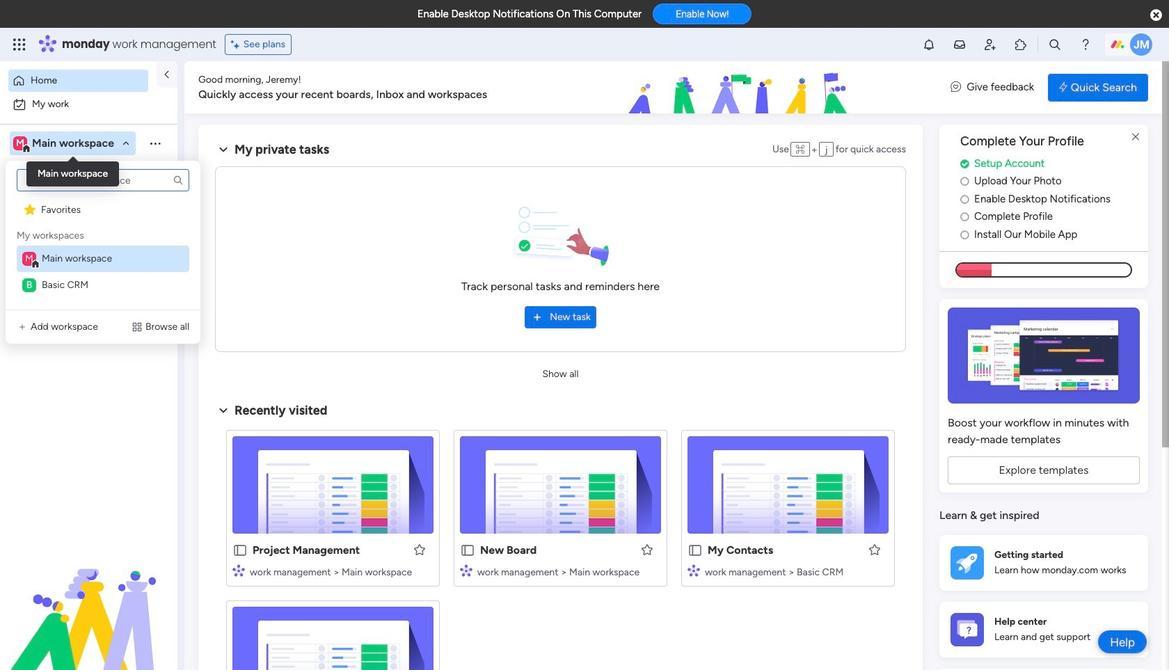 Task type: describe. For each thing, give the bounding box(es) containing it.
dapulse x slim image
[[1127, 129, 1144, 145]]

getting started element
[[939, 535, 1148, 591]]

workspace image
[[13, 136, 27, 151]]

help center element
[[939, 602, 1148, 657]]

workspace image for basic crm element
[[22, 278, 36, 292]]

see plans image
[[231, 37, 243, 52]]

check circle image
[[960, 159, 969, 169]]

v2 user feedback image
[[951, 80, 961, 95]]

circle o image
[[960, 212, 969, 222]]

add to favorites image for 1st public board icon from the right
[[868, 543, 882, 557]]

select product image
[[13, 38, 26, 51]]

1 horizontal spatial lottie animation element
[[546, 61, 937, 114]]

templates image image
[[952, 308, 1136, 404]]

update feed image
[[953, 38, 967, 51]]

workspace image for main workspace element
[[22, 252, 36, 266]]

2 public board image from the left
[[460, 542, 475, 558]]

close recently visited image
[[215, 402, 232, 419]]

2 service icon image from the left
[[131, 321, 143, 333]]

quick search results list box
[[215, 419, 906, 670]]

0 vertical spatial option
[[8, 70, 148, 92]]

v2 star 2 image
[[24, 203, 35, 216]]

workspace selection element
[[13, 135, 116, 153]]

1 public board image from the top
[[15, 222, 28, 235]]

my workspaces row
[[17, 223, 84, 243]]

2 vertical spatial option
[[0, 192, 177, 195]]

Search in workspace field
[[29, 165, 116, 181]]

0 horizontal spatial lottie animation element
[[0, 530, 177, 670]]

add to favorites image for second public board icon
[[640, 543, 654, 557]]

search everything image
[[1048, 38, 1062, 51]]



Task type: vqa. For each thing, say whether or not it's contained in the screenshot.
2nd service icon
yes



Task type: locate. For each thing, give the bounding box(es) containing it.
1 circle o image from the top
[[960, 176, 969, 187]]

main workspace element
[[17, 246, 189, 272]]

list box
[[14, 169, 192, 299], [0, 190, 177, 452]]

circle o image down circle o icon
[[960, 229, 969, 240]]

0 vertical spatial workspace image
[[22, 252, 36, 266]]

lottie animation image for lottie animation "element" to the right
[[546, 61, 937, 114]]

0 horizontal spatial lottie animation image
[[0, 530, 177, 670]]

2 vertical spatial circle o image
[[960, 229, 969, 240]]

lottie animation image
[[546, 61, 937, 114], [0, 530, 177, 670]]

workspace image inside basic crm element
[[22, 278, 36, 292]]

2 horizontal spatial public board image
[[688, 542, 703, 558]]

lottie animation image for the left lottie animation "element"
[[0, 530, 177, 670]]

public board image
[[15, 222, 28, 235], [15, 246, 28, 259]]

0 vertical spatial lottie animation element
[[546, 61, 937, 114]]

2 public board image from the top
[[15, 246, 28, 259]]

add to favorites image
[[413, 543, 427, 557], [640, 543, 654, 557], [868, 543, 882, 557]]

service icon image
[[17, 321, 28, 333], [131, 321, 143, 333]]

1 vertical spatial workspace image
[[22, 278, 36, 292]]

1 vertical spatial lottie animation image
[[0, 530, 177, 670]]

3 add to favorites image from the left
[[868, 543, 882, 557]]

public board image down "my workspaces" row in the left top of the page
[[15, 246, 28, 259]]

3 public board image from the left
[[688, 542, 703, 558]]

circle o image up circle o icon
[[960, 194, 969, 204]]

basic crm element
[[17, 272, 189, 299]]

monday marketplace image
[[1014, 38, 1028, 51]]

Search for content search field
[[17, 169, 189, 191]]

1 horizontal spatial lottie animation image
[[546, 61, 937, 114]]

invite members image
[[983, 38, 997, 51]]

0 horizontal spatial add to favorites image
[[413, 543, 427, 557]]

public board image down "v2 star 2" icon
[[15, 222, 28, 235]]

3 circle o image from the top
[[960, 229, 969, 240]]

2 workspace image from the top
[[22, 278, 36, 292]]

1 public board image from the left
[[232, 542, 248, 558]]

1 horizontal spatial public board image
[[460, 542, 475, 558]]

circle o image
[[960, 176, 969, 187], [960, 194, 969, 204], [960, 229, 969, 240]]

close my private tasks image
[[215, 141, 232, 158]]

help image
[[1079, 38, 1093, 51]]

2 add to favorites image from the left
[[640, 543, 654, 557]]

search image
[[173, 175, 184, 186]]

notifications image
[[922, 38, 936, 51]]

v2 bolt switch image
[[1059, 80, 1067, 95]]

1 add to favorites image from the left
[[413, 543, 427, 557]]

workspace image
[[22, 252, 36, 266], [22, 278, 36, 292]]

0 horizontal spatial service icon image
[[17, 321, 28, 333]]

lottie animation element
[[546, 61, 937, 114], [0, 530, 177, 670]]

1 workspace image from the top
[[22, 252, 36, 266]]

workspace options image
[[148, 136, 162, 150]]

1 vertical spatial circle o image
[[960, 194, 969, 204]]

2 horizontal spatial add to favorites image
[[868, 543, 882, 557]]

circle o image down check circle image
[[960, 176, 969, 187]]

dapulse close image
[[1150, 8, 1162, 22]]

0 vertical spatial public board image
[[15, 222, 28, 235]]

1 vertical spatial public board image
[[15, 246, 28, 259]]

jeremy miller image
[[1130, 33, 1152, 56]]

1 vertical spatial lottie animation element
[[0, 530, 177, 670]]

0 vertical spatial lottie animation image
[[546, 61, 937, 114]]

tree grid
[[17, 197, 189, 299]]

1 vertical spatial option
[[8, 93, 169, 116]]

1 horizontal spatial service icon image
[[131, 321, 143, 333]]

0 horizontal spatial public board image
[[232, 542, 248, 558]]

1 horizontal spatial add to favorites image
[[640, 543, 654, 557]]

option
[[8, 70, 148, 92], [8, 93, 169, 116], [0, 192, 177, 195]]

public board image
[[232, 542, 248, 558], [460, 542, 475, 558], [688, 542, 703, 558]]

favorites element
[[17, 197, 189, 223]]

None search field
[[17, 169, 189, 191]]

0 vertical spatial circle o image
[[960, 176, 969, 187]]

1 service icon image from the left
[[17, 321, 28, 333]]

add to favorites image for third public board icon from right
[[413, 543, 427, 557]]

2 circle o image from the top
[[960, 194, 969, 204]]



